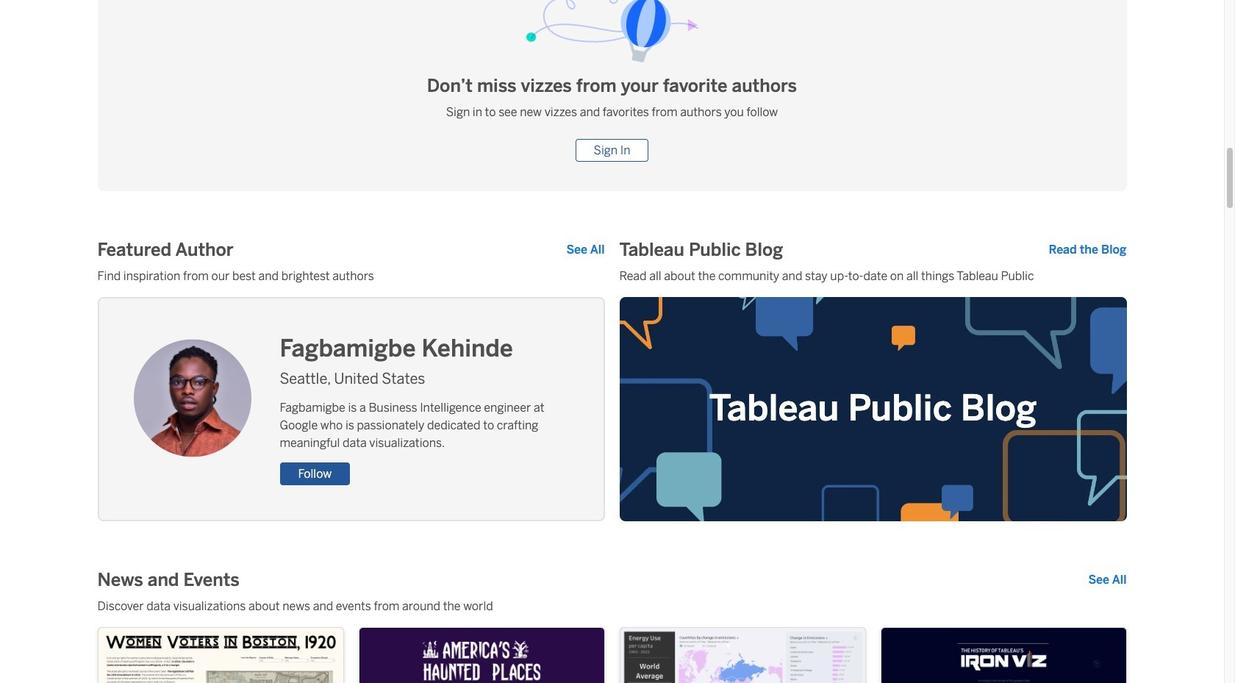 Task type: vqa. For each thing, say whether or not it's contained in the screenshot.
featured author: fagbamigbekehinde image
yes



Task type: locate. For each thing, give the bounding box(es) containing it.
see all news and events element
[[1088, 571, 1127, 589]]

news and events heading
[[97, 568, 240, 592]]

discover data visualizations about news and events from around the world element
[[97, 598, 1127, 615]]



Task type: describe. For each thing, give the bounding box(es) containing it.
tableau public blog heading
[[619, 238, 783, 262]]

read all about the community and stay up-to-date on all things tableau public element
[[619, 268, 1127, 285]]

find inspiration from our best and brightest authors element
[[97, 268, 605, 285]]

featured author: fagbamigbekehinde image
[[133, 340, 251, 457]]

see all featured authors element
[[566, 241, 605, 259]]

featured author heading
[[97, 238, 234, 262]]



